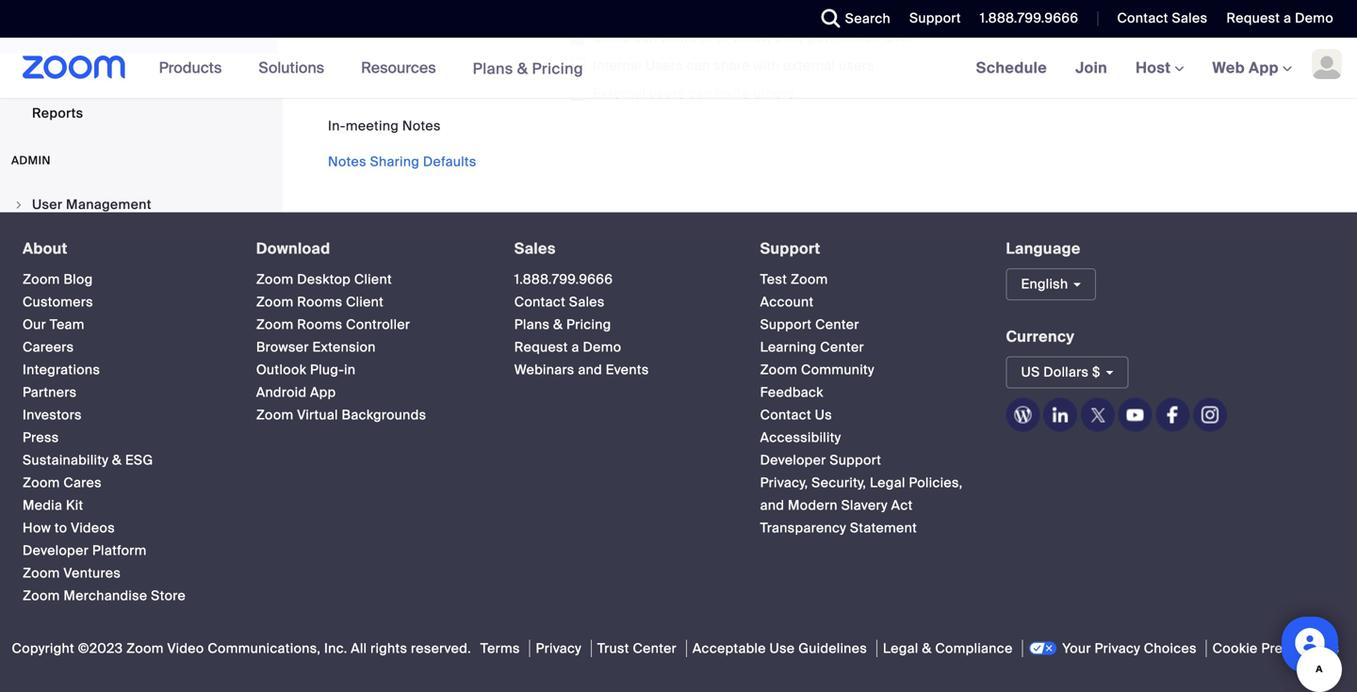 Task type: describe. For each thing, give the bounding box(es) containing it.
zoom merchandise store link
[[23, 588, 186, 605]]

users can share at or below their permission level
[[593, 29, 913, 46]]

0 vertical spatial contact
[[1117, 9, 1168, 27]]

product information navigation
[[145, 38, 597, 99]]

esg
[[125, 452, 153, 469]]

banner containing products
[[0, 38, 1357, 99]]

careers link
[[23, 339, 74, 356]]

and inside test zoom account support center learning center zoom community feedback contact us accessibility developer support privacy, security, legal policies, and modern slavery act transparency statement
[[760, 497, 784, 515]]

partners link
[[23, 384, 77, 401]]

zoom cares link
[[23, 474, 102, 492]]

0 vertical spatial users
[[839, 57, 875, 74]]

english
[[1021, 276, 1068, 293]]

how to videos link
[[23, 520, 115, 537]]

pricing inside 1.888.799.9666 contact sales plans & pricing request a demo webinars and events
[[566, 316, 611, 334]]

0 horizontal spatial users
[[593, 29, 631, 46]]

contact us link
[[760, 407, 832, 424]]

all
[[351, 640, 367, 658]]

trust center
[[597, 640, 677, 658]]

accessibility link
[[760, 429, 841, 447]]

support up the security,
[[830, 452, 881, 469]]

webinars
[[514, 361, 575, 379]]

1 vertical spatial center
[[820, 339, 864, 356]]

developer inside test zoom account support center learning center zoom community feedback contact us accessibility developer support privacy, security, legal policies, and modern slavery act transparency statement
[[760, 452, 826, 469]]

sharing
[[370, 153, 420, 171]]

zoom ventures link
[[23, 565, 121, 582]]

feedback
[[760, 384, 824, 401]]

terms link
[[475, 640, 526, 658]]

us dollars $
[[1021, 364, 1101, 381]]

merchandise
[[64, 588, 147, 605]]

acceptable use guidelines link
[[686, 640, 873, 658]]

search
[[845, 10, 891, 27]]

1.888.799.9666 button up schedule
[[966, 0, 1083, 38]]

1 rooms from the top
[[297, 293, 342, 311]]

your privacy choices
[[1063, 640, 1197, 658]]

1 vertical spatial notes
[[328, 153, 367, 171]]

statement
[[850, 520, 917, 537]]

controller
[[346, 316, 410, 334]]

can for users
[[688, 85, 712, 102]]

reports
[[32, 104, 83, 122]]

learning center link
[[760, 339, 864, 356]]

1 horizontal spatial users
[[645, 57, 683, 74]]

accessibility
[[760, 429, 841, 447]]

solutions button
[[259, 38, 333, 98]]

partners
[[23, 384, 77, 401]]

permission
[[808, 29, 880, 46]]

zoom community link
[[760, 361, 875, 379]]

host
[[1136, 58, 1175, 78]]

at
[[701, 29, 713, 46]]

support link right the search
[[895, 0, 966, 38]]

with
[[753, 57, 780, 74]]

notes sharing defaults
[[328, 153, 477, 171]]

products button
[[159, 38, 230, 98]]

privacy link
[[529, 640, 587, 658]]

1 vertical spatial client
[[346, 293, 384, 311]]

schedule
[[976, 58, 1047, 78]]

management
[[66, 196, 152, 213]]

1 vertical spatial legal
[[883, 640, 919, 658]]

about
[[23, 239, 68, 259]]

support up test zoom link
[[760, 239, 821, 259]]

in-meeting notes link
[[328, 117, 441, 135]]

choices
[[1144, 640, 1197, 658]]

support link up level
[[910, 9, 961, 27]]

host button
[[1136, 58, 1184, 78]]

0 vertical spatial a
[[1284, 9, 1292, 27]]

& inside zoom blog customers our team careers integrations partners investors press sustainability & esg zoom cares media kit how to videos developer platform zoom ventures zoom merchandise store
[[112, 452, 122, 469]]

others
[[753, 85, 795, 102]]

developer platform link
[[23, 542, 147, 560]]

desktop
[[297, 271, 351, 288]]

investors
[[23, 407, 82, 424]]

in
[[344, 361, 356, 379]]

transparency
[[760, 520, 846, 537]]

extension
[[312, 339, 376, 356]]

1.888.799.9666 link
[[514, 271, 613, 288]]

legal inside test zoom account support center learning center zoom community feedback contact us accessibility developer support privacy, security, legal policies, and modern slavery act transparency statement
[[870, 474, 905, 492]]

plans inside product information navigation
[[473, 59, 513, 78]]

zoom blog link
[[23, 271, 93, 288]]

about link
[[23, 239, 68, 259]]

cookie preferences link
[[1206, 640, 1345, 658]]

web app button
[[1213, 58, 1292, 78]]

team
[[50, 316, 85, 334]]

to
[[55, 520, 67, 537]]

pricing inside product information navigation
[[532, 59, 583, 78]]

security,
[[812, 474, 866, 492]]

& inside 1.888.799.9666 contact sales plans & pricing request a demo webinars and events
[[553, 316, 563, 334]]

0 vertical spatial can
[[634, 29, 658, 46]]

personal menu menu
[[0, 0, 277, 134]]

zoom virtual backgrounds link
[[256, 407, 426, 424]]

our
[[23, 316, 46, 334]]

demo inside 1.888.799.9666 contact sales plans & pricing request a demo webinars and events
[[583, 339, 621, 356]]

0 vertical spatial center
[[815, 316, 859, 334]]

contact inside test zoom account support center learning center zoom community feedback contact us accessibility developer support privacy, security, legal policies, and modern slavery act transparency statement
[[760, 407, 811, 424]]

products
[[159, 58, 222, 78]]

trust
[[597, 640, 629, 658]]

plans & pricing
[[473, 59, 583, 78]]

user management menu item
[[0, 187, 277, 223]]

user
[[32, 196, 63, 213]]

copyright ©2023 zoom video communications, inc. all rights reserved. terms
[[12, 640, 520, 658]]

1 vertical spatial users
[[649, 85, 685, 102]]

slavery
[[841, 497, 888, 515]]

language
[[1006, 239, 1081, 259]]

notes sharing defaults link
[[328, 153, 477, 171]]

guidelines
[[799, 640, 867, 658]]

terms
[[480, 640, 520, 658]]



Task type: vqa. For each thing, say whether or not it's contained in the screenshot.
Date Range Picker End field
no



Task type: locate. For each thing, give the bounding box(es) containing it.
cares
[[64, 474, 102, 492]]

legal right the guidelines
[[883, 640, 919, 658]]

support center link
[[760, 316, 859, 334]]

rooms down "desktop"
[[297, 293, 342, 311]]

preferences
[[1261, 640, 1340, 658]]

blog
[[64, 271, 93, 288]]

1 horizontal spatial 1.888.799.9666
[[980, 9, 1079, 27]]

internal
[[593, 57, 642, 74]]

policies,
[[909, 474, 963, 492]]

zoom desktop client link
[[256, 271, 392, 288]]

legal & compliance link
[[876, 640, 1019, 658]]

below
[[734, 29, 772, 46]]

rooms down the zoom rooms client link in the left top of the page
[[297, 316, 342, 334]]

notes up notes sharing defaults at the left top
[[402, 117, 441, 135]]

menu bar containing in-meeting notes
[[328, 117, 477, 172]]

1 vertical spatial rooms
[[297, 316, 342, 334]]

0 horizontal spatial demo
[[583, 339, 621, 356]]

zoom logo image
[[23, 56, 126, 79]]

0 vertical spatial client
[[354, 271, 392, 288]]

support down the account
[[760, 316, 812, 334]]

0 vertical spatial plans
[[473, 59, 513, 78]]

contact down 1.888.799.9666 link
[[514, 293, 566, 311]]

press
[[23, 429, 59, 447]]

center up learning center link
[[815, 316, 859, 334]]

2 horizontal spatial sales
[[1172, 9, 1208, 27]]

0 horizontal spatial notes
[[328, 153, 367, 171]]

pricing up webinars and events link
[[566, 316, 611, 334]]

sales link
[[514, 239, 556, 259]]

1 vertical spatial share
[[714, 57, 750, 74]]

2 vertical spatial can
[[688, 85, 712, 102]]

sales down 1.888.799.9666 link
[[569, 293, 605, 311]]

solutions
[[259, 58, 324, 78]]

reserved.
[[411, 640, 471, 658]]

0 horizontal spatial request
[[514, 339, 568, 356]]

1 horizontal spatial app
[[1249, 58, 1279, 78]]

0 vertical spatial developer
[[760, 452, 826, 469]]

learning
[[760, 339, 817, 356]]

contact sales
[[1117, 9, 1208, 27]]

inc.
[[324, 640, 347, 658]]

1.888.799.9666 for 1.888.799.9666 contact sales plans & pricing request a demo webinars and events
[[514, 271, 613, 288]]

app inside meetings navigation
[[1249, 58, 1279, 78]]

1 horizontal spatial plans
[[514, 316, 550, 334]]

developer
[[760, 452, 826, 469], [23, 542, 89, 560]]

external users can invite others
[[593, 85, 795, 102]]

0 vertical spatial share
[[661, 29, 697, 46]]

cookie preferences
[[1213, 640, 1340, 658]]

us
[[1021, 364, 1040, 381]]

0 horizontal spatial a
[[572, 339, 579, 356]]

sales
[[1172, 9, 1208, 27], [514, 239, 556, 259], [569, 293, 605, 311]]

1.888.799.9666
[[980, 9, 1079, 27], [514, 271, 613, 288]]

menu bar
[[328, 117, 477, 172]]

center right trust
[[633, 640, 677, 658]]

1 vertical spatial app
[[310, 384, 336, 401]]

careers
[[23, 339, 74, 356]]

can for users
[[687, 57, 710, 74]]

support link up test zoom link
[[760, 239, 821, 259]]

notes
[[402, 117, 441, 135], [328, 153, 367, 171]]

ventures
[[64, 565, 121, 582]]

test
[[760, 271, 787, 288]]

acceptable use guidelines
[[693, 640, 867, 658]]

platform
[[92, 542, 147, 560]]

1 vertical spatial contact
[[514, 293, 566, 311]]

0 horizontal spatial 1.888.799.9666
[[514, 271, 613, 288]]

plans inside 1.888.799.9666 contact sales plans & pricing request a demo webinars and events
[[514, 316, 550, 334]]

& inside product information navigation
[[517, 59, 528, 78]]

a up web app dropdown button
[[1284, 9, 1292, 27]]

1 vertical spatial and
[[760, 497, 784, 515]]

1 horizontal spatial demo
[[1295, 9, 1334, 27]]

can up external users can invite others
[[687, 57, 710, 74]]

2 horizontal spatial contact
[[1117, 9, 1168, 27]]

can up internal
[[634, 29, 658, 46]]

integrations
[[23, 361, 100, 379]]

reports link
[[0, 95, 277, 132]]

banner
[[0, 38, 1357, 99]]

can
[[634, 29, 658, 46], [687, 57, 710, 74], [688, 85, 712, 102]]

external
[[783, 57, 835, 74]]

pricing left internal
[[532, 59, 583, 78]]

$
[[1092, 364, 1101, 381]]

privacy, security, legal policies, and modern slavery act transparency statement link
[[760, 474, 963, 537]]

0 vertical spatial sales
[[1172, 9, 1208, 27]]

0 horizontal spatial app
[[310, 384, 336, 401]]

demo
[[1295, 9, 1334, 27], [583, 339, 621, 356]]

resources
[[361, 58, 436, 78]]

contact down feedback button
[[760, 407, 811, 424]]

demo up webinars and events link
[[583, 339, 621, 356]]

2 vertical spatial sales
[[569, 293, 605, 311]]

request
[[1227, 9, 1280, 27], [514, 339, 568, 356]]

0 horizontal spatial developer
[[23, 542, 89, 560]]

app right web at the top of page
[[1249, 58, 1279, 78]]

request inside 1.888.799.9666 contact sales plans & pricing request a demo webinars and events
[[514, 339, 568, 356]]

scheduler link
[[0, 55, 277, 93]]

developer down accessibility
[[760, 452, 826, 469]]

your
[[1063, 640, 1091, 658]]

plug-
[[310, 361, 344, 379]]

1 horizontal spatial share
[[714, 57, 750, 74]]

can left invite
[[688, 85, 712, 102]]

users up external users can invite others
[[645, 57, 683, 74]]

android
[[256, 384, 307, 401]]

privacy,
[[760, 474, 808, 492]]

developer down to
[[23, 542, 89, 560]]

support up level
[[910, 9, 961, 27]]

1 vertical spatial pricing
[[566, 316, 611, 334]]

1 vertical spatial plans
[[514, 316, 550, 334]]

1.888.799.9666 button
[[966, 0, 1083, 38], [980, 9, 1079, 27]]

request up webinars
[[514, 339, 568, 356]]

community
[[801, 361, 875, 379]]

1 horizontal spatial privacy
[[1095, 640, 1140, 658]]

1 vertical spatial sales
[[514, 239, 556, 259]]

meetings navigation
[[962, 38, 1357, 99]]

sales up 'host' dropdown button
[[1172, 9, 1208, 27]]

and down privacy,
[[760, 497, 784, 515]]

0 vertical spatial rooms
[[297, 293, 342, 311]]

1 horizontal spatial contact
[[760, 407, 811, 424]]

and inside 1.888.799.9666 contact sales plans & pricing request a demo webinars and events
[[578, 361, 602, 379]]

privacy right your
[[1095, 640, 1140, 658]]

1 vertical spatial a
[[572, 339, 579, 356]]

plans & pricing link
[[473, 59, 583, 78], [473, 59, 583, 78], [514, 316, 611, 334]]

test zoom link
[[760, 271, 828, 288]]

0 vertical spatial pricing
[[532, 59, 583, 78]]

0 horizontal spatial users
[[649, 85, 685, 102]]

zoom desktop client zoom rooms client zoom rooms controller browser extension outlook plug-in android app zoom virtual backgrounds
[[256, 271, 426, 424]]

1 horizontal spatial developer
[[760, 452, 826, 469]]

acceptable
[[693, 640, 766, 658]]

meeting
[[346, 117, 399, 135]]

privacy left trust
[[536, 640, 582, 658]]

1 privacy from the left
[[536, 640, 582, 658]]

0 horizontal spatial share
[[661, 29, 697, 46]]

0 vertical spatial notes
[[402, 117, 441, 135]]

1 vertical spatial can
[[687, 57, 710, 74]]

0 vertical spatial and
[[578, 361, 602, 379]]

browser
[[256, 339, 309, 356]]

defaults
[[423, 153, 477, 171]]

0 vertical spatial app
[[1249, 58, 1279, 78]]

2 privacy from the left
[[1095, 640, 1140, 658]]

developer inside zoom blog customers our team careers integrations partners investors press sustainability & esg zoom cares media kit how to videos developer platform zoom ventures zoom merchandise store
[[23, 542, 89, 560]]

legal up "act" at the right bottom of page
[[870, 474, 905, 492]]

investors link
[[23, 407, 82, 424]]

1.888.799.9666 down sales link
[[514, 271, 613, 288]]

0 horizontal spatial privacy
[[536, 640, 582, 658]]

2 vertical spatial contact
[[760, 407, 811, 424]]

web
[[1213, 58, 1245, 78]]

kit
[[66, 497, 83, 515]]

in-
[[328, 117, 346, 135]]

legal
[[870, 474, 905, 492], [883, 640, 919, 658]]

1 horizontal spatial users
[[839, 57, 875, 74]]

how
[[23, 520, 51, 537]]

profile picture image
[[1312, 49, 1342, 79]]

store
[[151, 588, 186, 605]]

notes down in-
[[328, 153, 367, 171]]

and left events
[[578, 361, 602, 379]]

share up invite
[[714, 57, 750, 74]]

0 vertical spatial demo
[[1295, 9, 1334, 27]]

use
[[770, 640, 795, 658]]

0 vertical spatial legal
[[870, 474, 905, 492]]

dollars
[[1044, 364, 1089, 381]]

app down the plug-
[[310, 384, 336, 401]]

0 horizontal spatial sales
[[514, 239, 556, 259]]

contact inside 1.888.799.9666 contact sales plans & pricing request a demo webinars and events
[[514, 293, 566, 311]]

plans up webinars
[[514, 316, 550, 334]]

our team link
[[23, 316, 85, 334]]

their
[[775, 29, 805, 46]]

sustainability
[[23, 452, 109, 469]]

users up internal
[[593, 29, 631, 46]]

join
[[1075, 58, 1108, 78]]

a inside 1.888.799.9666 contact sales plans & pricing request a demo webinars and events
[[572, 339, 579, 356]]

download
[[256, 239, 330, 259]]

account
[[760, 293, 814, 311]]

a up webinars and events link
[[572, 339, 579, 356]]

request up web app dropdown button
[[1227, 9, 1280, 27]]

users down permission
[[839, 57, 875, 74]]

1.888.799.9666 for 1.888.799.9666
[[980, 9, 1079, 27]]

0 vertical spatial request
[[1227, 9, 1280, 27]]

legal & compliance
[[883, 640, 1013, 658]]

1 horizontal spatial a
[[1284, 9, 1292, 27]]

right image
[[13, 199, 25, 210]]

1 vertical spatial users
[[645, 57, 683, 74]]

media kit link
[[23, 497, 83, 515]]

android app link
[[256, 384, 336, 401]]

share left at at the right of the page
[[661, 29, 697, 46]]

user management
[[32, 196, 152, 213]]

1 vertical spatial demo
[[583, 339, 621, 356]]

0 horizontal spatial contact
[[514, 293, 566, 311]]

plans right "resources" dropdown button
[[473, 59, 513, 78]]

sales up 1.888.799.9666 link
[[514, 239, 556, 259]]

2 rooms from the top
[[297, 316, 342, 334]]

currency
[[1006, 327, 1075, 347]]

1.888.799.9666 inside 1.888.799.9666 contact sales plans & pricing request a demo webinars and events
[[514, 271, 613, 288]]

0 horizontal spatial and
[[578, 361, 602, 379]]

0 horizontal spatial plans
[[473, 59, 513, 78]]

contact up host
[[1117, 9, 1168, 27]]

1 horizontal spatial notes
[[402, 117, 441, 135]]

1 vertical spatial 1.888.799.9666
[[514, 271, 613, 288]]

1 horizontal spatial and
[[760, 497, 784, 515]]

demo up profile picture
[[1295, 9, 1334, 27]]

webinars and events link
[[514, 361, 649, 379]]

1 horizontal spatial sales
[[569, 293, 605, 311]]

2 vertical spatial center
[[633, 640, 677, 658]]

app inside zoom desktop client zoom rooms client zoom rooms controller browser extension outlook plug-in android app zoom virtual backgrounds
[[310, 384, 336, 401]]

0 vertical spatial users
[[593, 29, 631, 46]]

share
[[661, 29, 697, 46], [714, 57, 750, 74]]

center up community
[[820, 339, 864, 356]]

internal users can share with external users
[[593, 57, 875, 74]]

test zoom account support center learning center zoom community feedback contact us accessibility developer support privacy, security, legal policies, and modern slavery act transparency statement
[[760, 271, 963, 537]]

1 horizontal spatial request
[[1227, 9, 1280, 27]]

modern
[[788, 497, 838, 515]]

users right external
[[649, 85, 685, 102]]

invite
[[715, 85, 750, 102]]

1.888.799.9666 up schedule link
[[980, 9, 1079, 27]]

sales inside 1.888.799.9666 contact sales plans & pricing request a demo webinars and events
[[569, 293, 605, 311]]

1 vertical spatial developer
[[23, 542, 89, 560]]

outlook plug-in link
[[256, 361, 356, 379]]

1 vertical spatial request
[[514, 339, 568, 356]]

scheduler
[[32, 65, 98, 82]]

app
[[1249, 58, 1279, 78], [310, 384, 336, 401]]

1.888.799.9666 button up schedule link
[[980, 9, 1079, 27]]

press link
[[23, 429, 59, 447]]

rooms
[[297, 293, 342, 311], [297, 316, 342, 334]]

0 vertical spatial 1.888.799.9666
[[980, 9, 1079, 27]]



